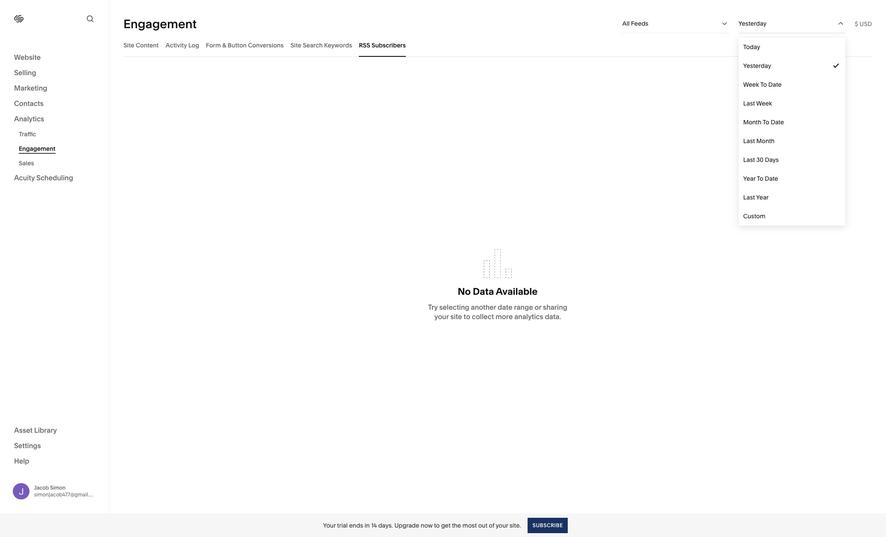 Task type: locate. For each thing, give the bounding box(es) containing it.
feeds
[[631, 20, 649, 27]]

now
[[421, 522, 433, 529]]

0 horizontal spatial engagement
[[19, 145, 55, 153]]

month to date
[[744, 118, 784, 126]]

to for month
[[763, 118, 770, 126]]

engagement down traffic
[[19, 145, 55, 153]]

your trial ends in 14 days. upgrade now to get the most out of your site.
[[323, 522, 521, 529]]

0 vertical spatial to
[[464, 312, 471, 321]]

site content button
[[124, 33, 159, 57]]

0 horizontal spatial to
[[434, 522, 440, 529]]

to down 30
[[757, 175, 764, 183]]

your
[[435, 312, 449, 321], [496, 522, 508, 529]]

to
[[464, 312, 471, 321], [434, 522, 440, 529]]

all feeds
[[623, 20, 649, 27]]

your down try
[[435, 312, 449, 321]]

subscribe
[[533, 522, 563, 529]]

2 site from the left
[[291, 41, 302, 49]]

contacts
[[14, 99, 44, 108]]

to up last month
[[763, 118, 770, 126]]

site
[[451, 312, 462, 321]]

last up last 30 days
[[744, 137, 755, 145]]

site left search
[[291, 41, 302, 49]]

subscribe button
[[528, 518, 568, 533]]

last for last year
[[744, 194, 755, 201]]

4 last from the top
[[744, 194, 755, 201]]

1 vertical spatial yesterday
[[744, 62, 772, 70]]

site left "content"
[[124, 41, 134, 49]]

last down week to date
[[744, 100, 755, 107]]

your inside 'try selecting another date range or sharing your site to collect more analytics data.'
[[435, 312, 449, 321]]

year to date
[[744, 175, 779, 183]]

activity log button
[[166, 33, 199, 57]]

year
[[744, 175, 756, 183], [757, 194, 769, 201]]

site for site content
[[124, 41, 134, 49]]

date for month to date
[[771, 118, 784, 126]]

site
[[124, 41, 134, 49], [291, 41, 302, 49]]

date for week to date
[[769, 81, 782, 88]]

1 horizontal spatial engagement
[[124, 16, 197, 31]]

month
[[744, 118, 762, 126], [757, 137, 775, 145]]

month down month to date
[[757, 137, 775, 145]]

1 vertical spatial engagement
[[19, 145, 55, 153]]

tab list
[[124, 33, 872, 57]]

to right site
[[464, 312, 471, 321]]

0 vertical spatial your
[[435, 312, 449, 321]]

settings
[[14, 441, 41, 450]]

week
[[744, 81, 759, 88], [757, 100, 772, 107]]

1 vertical spatial year
[[757, 194, 769, 201]]

try
[[428, 303, 438, 312]]

date for year to date
[[765, 175, 779, 183]]

out
[[478, 522, 488, 529]]

analytics
[[515, 312, 544, 321]]

2 last from the top
[[744, 137, 755, 145]]

to left get at bottom
[[434, 522, 440, 529]]

log
[[188, 41, 199, 49]]

to up last week
[[761, 81, 767, 88]]

1 site from the left
[[124, 41, 134, 49]]

last
[[744, 100, 755, 107], [744, 137, 755, 145], [744, 156, 755, 164], [744, 194, 755, 201]]

0 vertical spatial to
[[761, 81, 767, 88]]

last left 30
[[744, 156, 755, 164]]

date down days on the right
[[765, 175, 779, 183]]

1 horizontal spatial site
[[291, 41, 302, 49]]

custom
[[744, 212, 766, 220]]

engagement up "content"
[[124, 16, 197, 31]]

asset
[[14, 426, 33, 434]]

site.
[[510, 522, 521, 529]]

0 horizontal spatial site
[[124, 41, 134, 49]]

0 vertical spatial yesterday
[[739, 20, 767, 27]]

to inside 'try selecting another date range or sharing your site to collect more analytics data.'
[[464, 312, 471, 321]]

to for year
[[757, 175, 764, 183]]

selecting
[[439, 303, 470, 312]]

most
[[463, 522, 477, 529]]

1 last from the top
[[744, 100, 755, 107]]

your right of
[[496, 522, 508, 529]]

last for last 30 days
[[744, 156, 755, 164]]

week up last week
[[744, 81, 759, 88]]

1 vertical spatial your
[[496, 522, 508, 529]]

year down year to date
[[757, 194, 769, 201]]

3 last from the top
[[744, 156, 755, 164]]

or
[[535, 303, 542, 312]]

&
[[222, 41, 226, 49]]

contacts link
[[14, 99, 95, 109]]

acuity
[[14, 174, 35, 182]]

0 vertical spatial date
[[769, 81, 782, 88]]

available
[[496, 286, 538, 298]]

site inside button
[[291, 41, 302, 49]]

engagement
[[124, 16, 197, 31], [19, 145, 55, 153]]

marketing
[[14, 84, 47, 92]]

0 vertical spatial engagement
[[124, 16, 197, 31]]

yesterday up week to date
[[744, 62, 772, 70]]

yesterday button
[[739, 14, 846, 33]]

2 vertical spatial to
[[757, 175, 764, 183]]

last up custom
[[744, 194, 755, 201]]

1 vertical spatial to
[[763, 118, 770, 126]]

keywords
[[324, 41, 352, 49]]

14
[[371, 522, 377, 529]]

1 horizontal spatial year
[[757, 194, 769, 201]]

help
[[14, 457, 29, 465]]

last for last week
[[744, 100, 755, 107]]

last year
[[744, 194, 769, 201]]

analytics link
[[14, 114, 95, 124]]

0 vertical spatial year
[[744, 175, 756, 183]]

last 30 days
[[744, 156, 779, 164]]

yesterday up 'today'
[[739, 20, 767, 27]]

2 vertical spatial date
[[765, 175, 779, 183]]

1 vertical spatial date
[[771, 118, 784, 126]]

simon
[[50, 485, 66, 491]]

1 horizontal spatial to
[[464, 312, 471, 321]]

last week
[[744, 100, 772, 107]]

to for week
[[761, 81, 767, 88]]

30
[[757, 156, 764, 164]]

yesterday inside button
[[739, 20, 767, 27]]

traffic
[[19, 130, 36, 138]]

rss
[[359, 41, 370, 49]]

to
[[761, 81, 767, 88], [763, 118, 770, 126], [757, 175, 764, 183]]

date up last week
[[769, 81, 782, 88]]

date up last month
[[771, 118, 784, 126]]

1 horizontal spatial your
[[496, 522, 508, 529]]

all
[[623, 20, 630, 27]]

month down last week
[[744, 118, 762, 126]]

sharing
[[543, 303, 568, 312]]

week up month to date
[[757, 100, 772, 107]]

trial
[[337, 522, 348, 529]]

the
[[452, 522, 461, 529]]

acuity scheduling link
[[14, 173, 95, 183]]

of
[[489, 522, 495, 529]]

sales
[[19, 159, 34, 167]]

year up the last year
[[744, 175, 756, 183]]

range
[[514, 303, 533, 312]]

sales link
[[19, 156, 100, 171]]

0 horizontal spatial your
[[435, 312, 449, 321]]

upgrade
[[395, 522, 419, 529]]

date
[[769, 81, 782, 88], [771, 118, 784, 126], [765, 175, 779, 183]]

simonjacob477@gmail.com
[[34, 491, 100, 498]]

selling link
[[14, 68, 95, 78]]

site inside button
[[124, 41, 134, 49]]



Task type: vqa. For each thing, say whether or not it's contained in the screenshot.
Simon
yes



Task type: describe. For each thing, give the bounding box(es) containing it.
website
[[14, 53, 41, 62]]

data.
[[545, 312, 561, 321]]

date
[[498, 303, 513, 312]]

rss subscribers button
[[359, 33, 406, 57]]

get
[[441, 522, 451, 529]]

last for last month
[[744, 137, 755, 145]]

site search keywords button
[[291, 33, 352, 57]]

try selecting another date range or sharing your site to collect more analytics data.
[[428, 303, 568, 321]]

0 vertical spatial week
[[744, 81, 759, 88]]

activity log
[[166, 41, 199, 49]]

0 vertical spatial month
[[744, 118, 762, 126]]

form & button conversions button
[[206, 33, 284, 57]]

tab list containing site content
[[124, 33, 872, 57]]

data
[[473, 286, 494, 298]]

0 horizontal spatial year
[[744, 175, 756, 183]]

usd
[[860, 20, 872, 28]]

week to date
[[744, 81, 782, 88]]

jacob
[[34, 485, 49, 491]]

site for site search keywords
[[291, 41, 302, 49]]

library
[[34, 426, 57, 434]]

your
[[323, 522, 336, 529]]

traffic link
[[19, 127, 100, 141]]

last month
[[744, 137, 775, 145]]

asset library link
[[14, 425, 95, 436]]

asset library
[[14, 426, 57, 434]]

another
[[471, 303, 496, 312]]

site search keywords
[[291, 41, 352, 49]]

rss subscribers
[[359, 41, 406, 49]]

button
[[228, 41, 247, 49]]

$
[[855, 20, 859, 28]]

selling
[[14, 68, 36, 77]]

All Feeds field
[[623, 14, 729, 33]]

today
[[744, 43, 761, 51]]

days
[[765, 156, 779, 164]]

form
[[206, 41, 221, 49]]

ends
[[349, 522, 363, 529]]

no data available
[[458, 286, 538, 298]]

form & button conversions
[[206, 41, 284, 49]]

conversions
[[248, 41, 284, 49]]

website link
[[14, 53, 95, 63]]

scheduling
[[36, 174, 73, 182]]

activity
[[166, 41, 187, 49]]

subscribers
[[372, 41, 406, 49]]

content
[[136, 41, 159, 49]]

more
[[496, 312, 513, 321]]

help link
[[14, 456, 29, 466]]

site content
[[124, 41, 159, 49]]

no
[[458, 286, 471, 298]]

marketing link
[[14, 83, 95, 94]]

jacob simon simonjacob477@gmail.com
[[34, 485, 100, 498]]

1 vertical spatial week
[[757, 100, 772, 107]]

acuity scheduling
[[14, 174, 73, 182]]

1 vertical spatial month
[[757, 137, 775, 145]]

analytics
[[14, 115, 44, 123]]

search
[[303, 41, 323, 49]]

settings link
[[14, 441, 95, 451]]

1 vertical spatial to
[[434, 522, 440, 529]]

engagement link
[[19, 141, 100, 156]]

days.
[[378, 522, 393, 529]]

collect
[[472, 312, 494, 321]]

$ usd
[[855, 20, 872, 28]]



